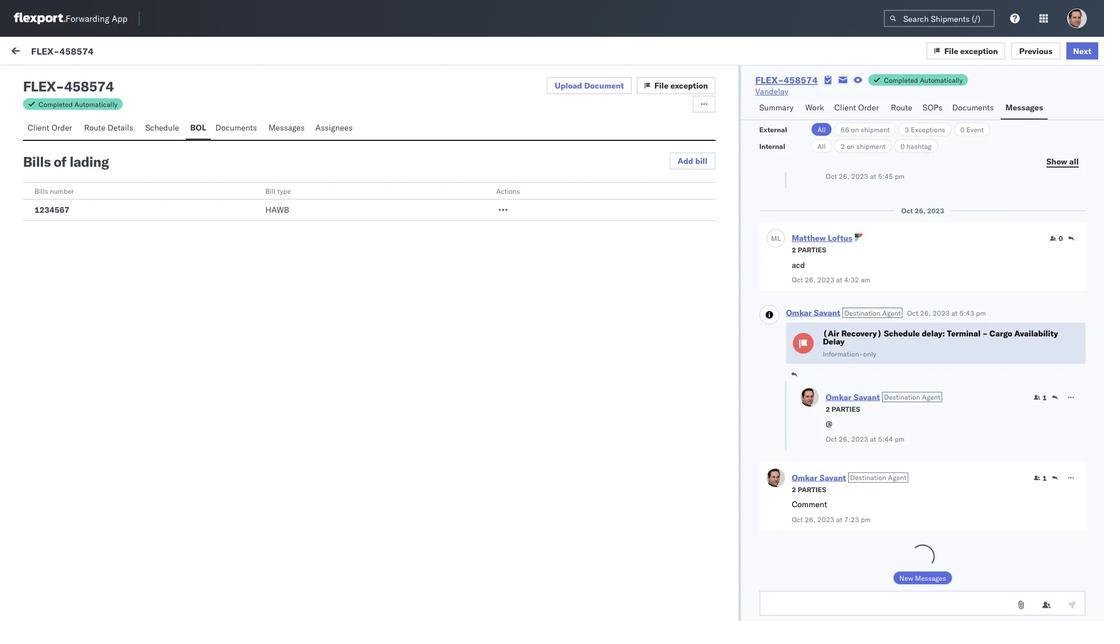 Task type: vqa. For each thing, say whether or not it's contained in the screenshot.
reason inside button
no



Task type: describe. For each thing, give the bounding box(es) containing it.
on for 2
[[847, 142, 855, 150]]

all
[[1070, 156, 1079, 166]]

matthew loftus button
[[792, 233, 852, 243]]

parties for @
[[832, 405, 860, 413]]

add bill button
[[670, 152, 716, 170]]

oct 26, 2023 at 5:45 pm
[[826, 172, 905, 181]]

delay:
[[922, 328, 945, 339]]

26, left 7:00
[[391, 186, 403, 196]]

omkar savant for filing
[[56, 176, 107, 186]]

flex
[[23, 78, 56, 95]]

0 horizontal spatial completed
[[39, 100, 73, 108]]

7:22
[[430, 134, 447, 144]]

internal for internal
[[759, 142, 785, 150]]

2 parties for @
[[826, 405, 860, 413]]

forwarding app
[[66, 13, 127, 24]]

loftus
[[828, 233, 852, 243]]

(air
[[823, 328, 839, 339]]

am inside acd oct 26, 2023 at 4:32 am
[[861, 276, 870, 284]]

import work button
[[81, 37, 135, 68]]

omkar down acd
[[786, 307, 812, 318]]

26, inside acd oct 26, 2023 at 4:32 am
[[805, 276, 815, 284]]

Search Shipments (/) text field
[[884, 10, 995, 27]]

internal (0) button
[[73, 68, 129, 90]]

oct 26, 2023 at 5:43 pm
[[907, 309, 986, 317]]

1 horizontal spatial file exception
[[945, 46, 998, 56]]

26, down 2 on shipment
[[839, 172, 849, 181]]

flex- 2271801
[[860, 295, 919, 305]]

lading
[[70, 153, 109, 170]]

omkar savant button for @
[[826, 392, 880, 402]]

1 button for @
[[1034, 393, 1047, 402]]

bol button
[[186, 117, 211, 140]]

schedule inside (air recovery) schedule delay: terminal - cargo availability delay information-only
[[884, 328, 920, 339]]

schedule inside button
[[145, 123, 179, 133]]

work inside import work button
[[112, 47, 130, 57]]

0 horizontal spatial documents button
[[211, 117, 264, 140]]

comment
[[792, 499, 827, 509]]

0 for event
[[961, 125, 965, 134]]

3
[[905, 125, 909, 134]]

1 for comment
[[1043, 474, 1047, 482]]

1 horizontal spatial messages button
[[1001, 97, 1048, 120]]

all for 66
[[818, 125, 826, 134]]

bills for bills number
[[35, 187, 48, 195]]

summary
[[759, 102, 794, 112]]

upload document button
[[547, 77, 632, 94]]

add
[[678, 156, 693, 166]]

bills of lading
[[23, 153, 109, 170]]

route button
[[887, 97, 918, 120]]

26, down 1854269
[[915, 206, 925, 215]]

upload
[[555, 81, 582, 91]]

5:45
[[878, 172, 893, 181]]

add bill
[[678, 156, 708, 166]]

omkar up @
[[826, 392, 851, 402]]

new messages
[[899, 574, 946, 582]]

2023 inside acd oct 26, 2023 at 4:32 am
[[817, 276, 834, 284]]

on for 66
[[851, 125, 859, 134]]

savant up comment oct 26, 2023 at 7:23 pm
[[820, 473, 846, 483]]

exceptions
[[911, 125, 946, 134]]

0 vertical spatial client
[[835, 102, 856, 112]]

vandelay
[[755, 86, 789, 96]]

latent
[[35, 144, 58, 154]]

0 vertical spatial order
[[858, 102, 879, 112]]

1 horizontal spatial completed automatically
[[884, 76, 963, 84]]

hawb
[[265, 205, 289, 215]]

show all button
[[1040, 153, 1086, 170]]

0 button
[[1050, 234, 1063, 243]]

details
[[108, 123, 133, 133]]

documents for documents button to the left
[[215, 123, 257, 133]]

external (0) button
[[14, 68, 73, 90]]

messaging
[[60, 144, 99, 154]]

@
[[826, 419, 832, 429]]

- inside (air recovery) schedule delay: terminal - cargo availability delay information-only
[[983, 328, 988, 339]]

2 for @
[[826, 405, 830, 413]]

oct left 5:45 on the right top of the page
[[826, 172, 837, 181]]

parties for acd
[[798, 246, 826, 254]]

availability
[[1014, 328, 1058, 339]]

1 resize handle column header from the left
[[357, 96, 370, 609]]

2 for comment
[[792, 485, 796, 494]]

new
[[899, 574, 913, 582]]

message (0)
[[140, 47, 188, 57]]

oct right assignees button
[[376, 134, 389, 144]]

0 horizontal spatial automatically
[[75, 100, 118, 108]]

edt for oct 26, 2023, 7:22 pm edt
[[464, 134, 478, 144]]

route details
[[84, 123, 133, 133]]

26, inside @ oct 26, 2023 at 5:44 pm
[[839, 435, 849, 443]]

0 horizontal spatial am
[[39, 196, 50, 206]]

savant up messaging
[[82, 125, 107, 135]]

1 flex- 458574 from the top
[[860, 134, 914, 144]]

import
[[85, 47, 109, 57]]

internal (0)
[[77, 73, 122, 83]]

0 horizontal spatial file exception
[[655, 81, 708, 91]]

oct left 7:00
[[376, 186, 389, 196]]

2 parties button for comment
[[792, 484, 826, 494]]

458574 inside button
[[884, 577, 914, 587]]

latent messaging
[[35, 144, 99, 154]]

previous
[[1020, 46, 1053, 56]]

shipment for 66 on shipment
[[861, 125, 890, 134]]

4:32
[[844, 276, 859, 284]]

l
[[777, 234, 781, 242]]

(0) for message (0)
[[173, 47, 188, 57]]

next
[[1073, 46, 1092, 56]]

savant up (air
[[814, 307, 840, 318]]

shipment for 2 on shipment
[[857, 142, 886, 150]]

7:00
[[430, 186, 447, 196]]

route for route
[[891, 102, 913, 112]]

0 vertical spatial omkar savant destination agent
[[786, 307, 901, 318]]

matthew loftus
[[792, 233, 852, 243]]

import work
[[85, 47, 130, 57]]

work for related
[[887, 100, 902, 108]]

0 vertical spatial omkar savant button
[[786, 307, 840, 318]]

cargo
[[989, 328, 1012, 339]]

flex - 458574
[[23, 78, 114, 95]]

improve
[[169, 196, 198, 206]]

oct inside @ oct 26, 2023 at 5:44 pm
[[826, 435, 837, 443]]

destination for comment
[[850, 473, 886, 482]]

flexport. image
[[14, 13, 66, 24]]

next button
[[1067, 42, 1099, 59]]

oct 26, 2023, 7:22 pm edt
[[376, 134, 478, 144]]

2023, for 7:22
[[405, 134, 428, 144]]

forwarding
[[66, 13, 109, 24]]

0 horizontal spatial client order button
[[23, 117, 80, 140]]

assignees
[[316, 123, 353, 133]]

at for comment
[[836, 515, 842, 524]]

morale!
[[218, 196, 245, 206]]

type
[[277, 187, 291, 195]]

1 vertical spatial client
[[28, 123, 49, 133]]

0 vertical spatial 1
[[200, 47, 205, 57]]

0 horizontal spatial messages button
[[264, 117, 311, 140]]

1 flex- button from the top
[[7, 217, 1097, 269]]

oct 26, 2023, 7:00 pm edt
[[376, 186, 478, 196]]

(0) for external (0)
[[51, 73, 66, 83]]

26, up delay:
[[920, 309, 931, 317]]

event
[[967, 125, 984, 134]]

0 horizontal spatial file
[[655, 81, 669, 91]]

omkar savant destination agent for @
[[826, 392, 940, 402]]

i
[[35, 196, 37, 206]]

related work item/shipment
[[861, 100, 951, 108]]

bill
[[695, 156, 708, 166]]

item/shipment
[[903, 100, 951, 108]]

savant up @ oct 26, 2023 at 5:44 pm
[[853, 392, 880, 402]]

edt for oct 26, 2023, 7:00 pm edt
[[464, 186, 478, 196]]

0 event
[[961, 125, 984, 134]]

0 vertical spatial destination
[[844, 309, 880, 317]]

actions
[[496, 187, 520, 195]]

26, left 7:22
[[391, 134, 403, 144]]

2 parties for acd
[[792, 246, 826, 254]]

documents for rightmost documents button
[[953, 102, 994, 112]]

my work
[[12, 44, 63, 60]]

forwarding app link
[[14, 13, 127, 24]]

bill type
[[265, 187, 291, 195]]

sops button
[[918, 97, 948, 120]]

5:43
[[959, 309, 974, 317]]

at left 5:45 on the right top of the page
[[870, 172, 876, 181]]

recovery)
[[841, 328, 882, 339]]

oct down 2271801
[[907, 309, 918, 317]]

omkar savant destination agent for comment
[[792, 473, 906, 483]]

a
[[72, 196, 77, 206]]

1 horizontal spatial client order button
[[830, 97, 887, 120]]

terminal
[[947, 328, 981, 339]]

previous button
[[1011, 42, 1061, 59]]

2271801
[[884, 295, 919, 305]]

work button
[[801, 97, 830, 120]]

1 horizontal spatial completed
[[884, 76, 918, 84]]

document
[[584, 81, 624, 91]]

66 on shipment
[[841, 125, 890, 134]]

0 for hashtag
[[901, 142, 905, 150]]

1 vertical spatial exception
[[671, 81, 708, 91]]

filing
[[52, 196, 70, 206]]

at for acd
[[836, 276, 842, 284]]

message for message (0)
[[140, 47, 173, 57]]

acd oct 26, 2023 at 4:32 am
[[792, 260, 870, 284]]



Task type: locate. For each thing, give the bounding box(es) containing it.
1 pm from the top
[[450, 134, 462, 144]]

pm right 7:22
[[450, 134, 462, 144]]

documents button right bol
[[211, 117, 264, 140]]

0 vertical spatial work
[[33, 44, 63, 60]]

2 horizontal spatial 0
[[1059, 234, 1063, 243]]

3 exceptions
[[905, 125, 946, 134]]

applied
[[227, 47, 254, 57]]

route for route details
[[84, 123, 106, 133]]

report
[[135, 196, 157, 206]]

2 flex- 458574 from the top
[[860, 364, 914, 374]]

1 horizontal spatial message
[[140, 47, 173, 57]]

2023
[[851, 172, 868, 181], [927, 206, 944, 215], [817, 276, 834, 284], [933, 309, 950, 317], [851, 435, 868, 443], [817, 515, 834, 524]]

0 vertical spatial route
[[891, 102, 913, 112]]

0 vertical spatial completed automatically
[[884, 76, 963, 84]]

(0) down my work
[[51, 73, 66, 83]]

0 horizontal spatial flex-458574
[[31, 45, 94, 57]]

client order button up 'latent'
[[23, 117, 80, 140]]

omkar savant destination agent up (air
[[786, 307, 901, 318]]

completed automatically
[[884, 76, 963, 84], [39, 100, 118, 108]]

2 omkar savant from the top
[[56, 176, 107, 186]]

hashtag
[[907, 142, 932, 150]]

destination
[[844, 309, 880, 317], [884, 393, 920, 401], [850, 473, 886, 482]]

at left 4:32
[[836, 276, 842, 284]]

route inside button
[[84, 123, 106, 133]]

1 horizontal spatial documents
[[953, 102, 994, 112]]

resize handle column header
[[357, 96, 370, 609], [599, 96, 613, 609], [841, 96, 855, 609], [1084, 96, 1097, 609]]

flex-458574 down forwarding app link
[[31, 45, 94, 57]]

0 vertical spatial documents
[[953, 102, 994, 112]]

66
[[841, 125, 850, 134]]

2 vertical spatial 2 parties
[[792, 485, 826, 494]]

number
[[50, 187, 74, 195]]

vandelay link
[[755, 86, 789, 97]]

0 vertical spatial agent
[[882, 309, 901, 317]]

external for external (0)
[[18, 73, 49, 83]]

3 flex- 458574 from the top
[[860, 439, 914, 449]]

agent for @
[[922, 393, 940, 401]]

at inside comment oct 26, 2023 at 7:23 pm
[[836, 515, 842, 524]]

26, down comment
[[805, 515, 815, 524]]

omkar savant button for comment
[[792, 473, 846, 483]]

(0) for internal (0)
[[107, 73, 122, 83]]

automatically
[[920, 76, 963, 84], [75, 100, 118, 108]]

client order button
[[830, 97, 887, 120], [23, 117, 80, 140]]

0 vertical spatial edt
[[464, 134, 478, 144]]

pm right 7:00
[[450, 186, 462, 196]]

1 omkar savant from the top
[[56, 125, 107, 135]]

parties
[[798, 246, 826, 254], [832, 405, 860, 413], [798, 485, 826, 494]]

2023 inside @ oct 26, 2023 at 5:44 pm
[[851, 435, 868, 443]]

2 parties for comment
[[792, 485, 826, 494]]

1
[[200, 47, 205, 57], [1043, 393, 1047, 402], [1043, 474, 1047, 482]]

1 vertical spatial messages
[[269, 123, 305, 133]]

0 vertical spatial automatically
[[920, 76, 963, 84]]

show
[[1047, 156, 1068, 166]]

1 vertical spatial flex-458574
[[755, 74, 818, 86]]

omkar savant for latent messaging
[[56, 125, 107, 135]]

parties for comment
[[798, 485, 826, 494]]

completed automatically down "flex - 458574"
[[39, 100, 118, 108]]

file
[[945, 46, 959, 56], [655, 81, 669, 91]]

at inside acd oct 26, 2023 at 4:32 am
[[836, 276, 842, 284]]

2 pm from the top
[[450, 186, 462, 196]]

1 vertical spatial message
[[36, 100, 63, 108]]

1 horizontal spatial automatically
[[920, 76, 963, 84]]

bill
[[265, 187, 276, 195]]

flex-458574 up vandelay
[[755, 74, 818, 86]]

omkar savant up a
[[56, 176, 107, 186]]

exception
[[961, 46, 998, 56], [671, 81, 708, 91]]

delay
[[823, 336, 845, 347]]

0 horizontal spatial order
[[51, 123, 72, 133]]

1 horizontal spatial internal
[[759, 142, 785, 150]]

file exception button
[[927, 42, 1006, 59], [927, 42, 1006, 59], [637, 77, 716, 94], [637, 77, 716, 94]]

0 vertical spatial work
[[112, 47, 130, 57]]

oct down 1854269
[[901, 206, 913, 215]]

documents button up 'event'
[[948, 97, 1001, 120]]

1 horizontal spatial schedule
[[884, 328, 920, 339]]

1 horizontal spatial work
[[887, 100, 902, 108]]

2 edt from the top
[[464, 186, 478, 196]]

flex-
[[31, 45, 59, 57], [755, 74, 784, 86], [860, 134, 884, 144], [860, 186, 884, 196], [860, 237, 884, 247], [860, 295, 884, 305], [860, 364, 884, 374], [860, 439, 884, 449], [860, 513, 884, 523]]

1 button for comment
[[1034, 473, 1047, 483]]

oct down acd
[[792, 276, 803, 284]]

parties up @
[[832, 405, 860, 413]]

2 2023, from the top
[[405, 186, 428, 196]]

2 1 button from the top
[[1034, 473, 1047, 483]]

i am filing a commendation report to improve your morale!
[[35, 196, 245, 206]]

omkar up comment
[[792, 473, 818, 483]]

internal
[[77, 73, 105, 83], [759, 142, 785, 150]]

internal down the import
[[77, 73, 105, 83]]

1 vertical spatial 2 parties
[[826, 405, 860, 413]]

route up the 3
[[891, 102, 913, 112]]

client order for leftmost client order button
[[28, 123, 72, 133]]

am right 4:32
[[861, 276, 870, 284]]

0 inside 'button'
[[1059, 234, 1063, 243]]

1854269
[[884, 186, 919, 196]]

2 all button from the top
[[811, 139, 832, 153]]

schedule left delay:
[[884, 328, 920, 339]]

1 horizontal spatial external
[[759, 125, 787, 134]]

0 vertical spatial parties
[[798, 246, 826, 254]]

agent
[[882, 309, 901, 317], [922, 393, 940, 401], [888, 473, 906, 482]]

0 vertical spatial exception
[[961, 46, 998, 56]]

documents button
[[948, 97, 1001, 120], [211, 117, 264, 140]]

2 parties button down matthew
[[792, 244, 826, 255]]

2 parties button for @
[[826, 403, 860, 414]]

2023, left 7:22
[[405, 134, 428, 144]]

external for external
[[759, 125, 787, 134]]

0 vertical spatial am
[[39, 196, 50, 206]]

1 vertical spatial agent
[[922, 393, 940, 401]]

client order up 66 on shipment
[[835, 102, 879, 112]]

message down flex
[[36, 100, 63, 108]]

at inside @ oct 26, 2023 at 5:44 pm
[[870, 435, 876, 443]]

client order
[[835, 102, 879, 112], [28, 123, 72, 133]]

client order button up 66 on shipment
[[830, 97, 887, 120]]

0 vertical spatial 2 parties button
[[792, 244, 826, 255]]

destination for @
[[884, 393, 920, 401]]

all button for 2
[[811, 139, 832, 153]]

external inside button
[[18, 73, 49, 83]]

0 vertical spatial message
[[140, 47, 173, 57]]

completed automatically up "item/shipment"
[[884, 76, 963, 84]]

client order up 'latent'
[[28, 123, 72, 133]]

1 horizontal spatial client
[[835, 102, 856, 112]]

all
[[818, 125, 826, 134], [818, 142, 826, 150]]

| 1 filter applied
[[196, 47, 254, 57]]

458574 button
[[7, 556, 1097, 608]]

0 vertical spatial flex-458574
[[31, 45, 94, 57]]

messages for the leftmost messages button
[[269, 123, 305, 133]]

1 vertical spatial all
[[818, 142, 826, 150]]

oct inside comment oct 26, 2023 at 7:23 pm
[[792, 515, 803, 524]]

0 horizontal spatial exception
[[671, 81, 708, 91]]

at left 7:23
[[836, 515, 842, 524]]

only
[[863, 349, 876, 358]]

1 vertical spatial edt
[[464, 186, 478, 196]]

order up 'latent messaging'
[[51, 123, 72, 133]]

5:44
[[878, 435, 893, 443]]

oct
[[376, 134, 389, 144], [826, 172, 837, 181], [376, 186, 389, 196], [901, 206, 913, 215], [792, 276, 803, 284], [907, 309, 918, 317], [826, 435, 837, 443], [792, 515, 803, 524]]

2 vertical spatial omkar savant button
[[792, 473, 846, 483]]

assignees button
[[311, 117, 359, 140]]

2023, left 7:00
[[405, 186, 428, 196]]

summary button
[[755, 97, 801, 120]]

1 vertical spatial flex- button
[[7, 481, 1097, 556]]

26,
[[391, 134, 403, 144], [839, 172, 849, 181], [391, 186, 403, 196], [915, 206, 925, 215], [805, 276, 815, 284], [920, 309, 931, 317], [839, 435, 849, 443], [805, 515, 815, 524]]

oct down comment
[[792, 515, 803, 524]]

0 horizontal spatial 0
[[901, 142, 905, 150]]

1 vertical spatial file exception
[[655, 81, 708, 91]]

comment oct 26, 2023 at 7:23 pm
[[792, 499, 871, 524]]

|
[[196, 47, 198, 57]]

omkar up 'latent messaging'
[[56, 125, 80, 135]]

2 flex- button from the top
[[7, 481, 1097, 556]]

@ oct 26, 2023 at 5:44 pm
[[826, 419, 905, 443]]

0 horizontal spatial messages
[[269, 123, 305, 133]]

omkar savant button
[[786, 307, 840, 318], [826, 392, 880, 402], [792, 473, 846, 483]]

2 vertical spatial destination
[[850, 473, 886, 482]]

0 vertical spatial flex- 458574
[[860, 134, 914, 144]]

bills number
[[35, 187, 74, 195]]

at left 5:43 on the right
[[951, 309, 958, 317]]

1 vertical spatial flex- 458574
[[860, 364, 914, 374]]

flex-458574 link
[[755, 74, 818, 86]]

completed down "flex - 458574"
[[39, 100, 73, 108]]

destination down the 5:44 on the right bottom of page
[[850, 473, 886, 482]]

0 horizontal spatial client order
[[28, 123, 72, 133]]

documents up 0 event
[[953, 102, 994, 112]]

26, down acd
[[805, 276, 815, 284]]

0 vertical spatial file exception
[[945, 46, 998, 56]]

0 horizontal spatial work
[[33, 44, 63, 60]]

bills for bills of lading
[[23, 153, 51, 170]]

1 edt from the top
[[464, 134, 478, 144]]

2 vertical spatial 1
[[1043, 474, 1047, 482]]

2 parties button for acd
[[792, 244, 826, 255]]

agent for comment
[[888, 473, 906, 482]]

work
[[33, 44, 63, 60], [887, 100, 902, 108]]

messages inside the new messages button
[[915, 574, 946, 582]]

1 1 button from the top
[[1034, 393, 1047, 402]]

work up external (0)
[[33, 44, 63, 60]]

of
[[54, 153, 66, 170]]

my
[[12, 44, 30, 60]]

1 vertical spatial shipment
[[857, 142, 886, 150]]

7:23
[[844, 515, 859, 524]]

0 horizontal spatial (0)
[[51, 73, 66, 83]]

internal down summary button on the right top of page
[[759, 142, 785, 150]]

pm for 7:22
[[450, 134, 462, 144]]

pm
[[895, 172, 905, 181], [976, 309, 986, 317], [895, 435, 905, 443], [861, 515, 871, 524]]

agent down the 5:44 on the right bottom of page
[[888, 473, 906, 482]]

omkar savant button up comment
[[792, 473, 846, 483]]

omkar savant up messaging
[[56, 125, 107, 135]]

1 vertical spatial order
[[51, 123, 72, 133]]

internal for internal (0)
[[77, 73, 105, 83]]

parties up comment
[[798, 485, 826, 494]]

0 vertical spatial 2 parties
[[792, 246, 826, 254]]

oct down @
[[826, 435, 837, 443]]

upload document
[[555, 81, 624, 91]]

flex- 1854269
[[860, 186, 919, 196]]

flex- 458574
[[860, 134, 914, 144], [860, 364, 914, 374], [860, 439, 914, 449]]

2 up comment
[[792, 485, 796, 494]]

route inside "button"
[[891, 102, 913, 112]]

omkar up number
[[56, 176, 80, 186]]

2 vertical spatial omkar savant destination agent
[[792, 473, 906, 483]]

1 vertical spatial on
[[847, 142, 855, 150]]

1 vertical spatial completed automatically
[[39, 100, 118, 108]]

4 resize handle column header from the left
[[1084, 96, 1097, 609]]

0 vertical spatial all button
[[811, 123, 832, 136]]

am
[[39, 196, 50, 206], [861, 276, 870, 284]]

pm right 5:45 on the right top of the page
[[895, 172, 905, 181]]

client up the 66
[[835, 102, 856, 112]]

0 horizontal spatial route
[[84, 123, 106, 133]]

0 hashtag
[[901, 142, 932, 150]]

0 vertical spatial flex- button
[[7, 217, 1097, 269]]

on down the 66
[[847, 142, 855, 150]]

2 parties button up comment
[[792, 484, 826, 494]]

0 horizontal spatial client
[[28, 123, 49, 133]]

omkar savant button up @
[[826, 392, 880, 402]]

(0) left |
[[173, 47, 188, 57]]

1 horizontal spatial route
[[891, 102, 913, 112]]

1 horizontal spatial documents button
[[948, 97, 1001, 120]]

all button for 66
[[811, 123, 832, 136]]

1 vertical spatial 1 button
[[1034, 473, 1047, 483]]

2 up acd
[[792, 246, 796, 254]]

message for message
[[36, 100, 63, 108]]

0
[[961, 125, 965, 134], [901, 142, 905, 150], [1059, 234, 1063, 243]]

at for @
[[870, 435, 876, 443]]

edt
[[464, 134, 478, 144], [464, 186, 478, 196]]

filter
[[207, 47, 225, 57]]

0 vertical spatial pm
[[450, 134, 462, 144]]

3 resize handle column header from the left
[[841, 96, 855, 609]]

client up 'latent'
[[28, 123, 49, 133]]

omkar savant destination agent up comment oct 26, 2023 at 7:23 pm
[[792, 473, 906, 483]]

1 horizontal spatial work
[[805, 102, 824, 112]]

edt right 7:00
[[464, 186, 478, 196]]

2 parties up comment
[[792, 485, 826, 494]]

2023, for 7:00
[[405, 186, 428, 196]]

am right i
[[39, 196, 50, 206]]

pm inside @ oct 26, 2023 at 5:44 pm
[[895, 435, 905, 443]]

1 button
[[1034, 393, 1047, 402], [1034, 473, 1047, 483]]

(0) down import work button
[[107, 73, 122, 83]]

order up 66 on shipment
[[858, 102, 879, 112]]

2 vertical spatial parties
[[798, 485, 826, 494]]

1 all button from the top
[[811, 123, 832, 136]]

savant
[[82, 125, 107, 135], [82, 176, 107, 186], [814, 307, 840, 318], [853, 392, 880, 402], [820, 473, 846, 483]]

1 vertical spatial external
[[759, 125, 787, 134]]

file right document in the right of the page
[[655, 81, 669, 91]]

1 vertical spatial am
[[861, 276, 870, 284]]

oct inside acd oct 26, 2023 at 4:32 am
[[792, 276, 803, 284]]

1 horizontal spatial am
[[861, 276, 870, 284]]

to
[[160, 196, 167, 206]]

information-
[[823, 349, 863, 358]]

bills up i
[[35, 187, 48, 195]]

external (0)
[[18, 73, 66, 83]]

1 vertical spatial 2023,
[[405, 186, 428, 196]]

1 horizontal spatial exception
[[961, 46, 998, 56]]

1 all from the top
[[818, 125, 826, 134]]

2 resize handle column header from the left
[[599, 96, 613, 609]]

pm for 7:00
[[450, 186, 462, 196]]

documents right bol
[[215, 123, 257, 133]]

destination up recovery)
[[844, 309, 880, 317]]

0 horizontal spatial external
[[18, 73, 49, 83]]

shipment up 2 on shipment
[[861, 125, 890, 134]]

m
[[771, 234, 777, 242]]

1 horizontal spatial messages
[[915, 574, 946, 582]]

1 2023, from the top
[[405, 134, 428, 144]]

work inside work button
[[805, 102, 824, 112]]

1 vertical spatial work
[[887, 100, 902, 108]]

1 vertical spatial parties
[[832, 405, 860, 413]]

external down my work
[[18, 73, 49, 83]]

2 down the 66
[[841, 142, 845, 150]]

internal inside button
[[77, 73, 105, 83]]

2 parties up @
[[826, 405, 860, 413]]

file down search shipments (/) text box
[[945, 46, 959, 56]]

0 vertical spatial file
[[945, 46, 959, 56]]

external down summary button on the right top of page
[[759, 125, 787, 134]]

work right summary button on the right top of page
[[805, 102, 824, 112]]

schedule button
[[141, 117, 186, 140]]

related
[[861, 100, 885, 108]]

1 vertical spatial omkar savant destination agent
[[826, 392, 940, 402]]

pm
[[450, 134, 462, 144], [450, 186, 462, 196]]

pm right 5:43 on the right
[[976, 309, 986, 317]]

2 up @
[[826, 405, 830, 413]]

0 vertical spatial messages
[[1006, 102, 1043, 112]]

new messages button
[[893, 571, 952, 585]]

2 all from the top
[[818, 142, 826, 150]]

file exception
[[945, 46, 998, 56], [655, 81, 708, 91]]

omkar
[[56, 125, 80, 135], [56, 176, 80, 186], [786, 307, 812, 318], [826, 392, 851, 402], [792, 473, 818, 483]]

None text field
[[759, 591, 1086, 616]]

shipment down 66 on shipment
[[857, 142, 886, 150]]

at left the 5:44 on the right bottom of page
[[870, 435, 876, 443]]

0 vertical spatial omkar savant
[[56, 125, 107, 135]]

savant down the lading
[[82, 176, 107, 186]]

sops
[[923, 102, 943, 112]]

1 vertical spatial automatically
[[75, 100, 118, 108]]

2 horizontal spatial messages
[[1006, 102, 1043, 112]]

route details button
[[80, 117, 141, 140]]

work right the import
[[112, 47, 130, 57]]

all for 2
[[818, 142, 826, 150]]

1 horizontal spatial file
[[945, 46, 959, 56]]

documents
[[953, 102, 994, 112], [215, 123, 257, 133]]

1 for @
[[1043, 393, 1047, 402]]

flex-458574
[[31, 45, 94, 57], [755, 74, 818, 86]]

1 vertical spatial 2 parties button
[[826, 403, 860, 414]]

route left details
[[84, 123, 106, 133]]

work
[[112, 47, 130, 57], [805, 102, 824, 112]]

2023 inside comment oct 26, 2023 at 7:23 pm
[[817, 515, 834, 524]]

agent down flex- 2271801
[[882, 309, 901, 317]]

1 horizontal spatial flex-458574
[[755, 74, 818, 86]]

schedule left bol
[[145, 123, 179, 133]]

2 parties down matthew
[[792, 246, 826, 254]]

client order for client order button to the right
[[835, 102, 879, 112]]

2 vertical spatial flex- 458574
[[860, 439, 914, 449]]

2 parties button up @
[[826, 403, 860, 414]]

26, inside comment oct 26, 2023 at 7:23 pm
[[805, 515, 815, 524]]

2 for acd
[[792, 246, 796, 254]]

show all
[[1047, 156, 1079, 166]]

shipment
[[861, 125, 890, 134], [857, 142, 886, 150]]

omkar savant destination agent
[[786, 307, 901, 318], [826, 392, 940, 402], [792, 473, 906, 483]]

messages button
[[1001, 97, 1048, 120], [264, 117, 311, 140]]

messages for messages button to the right
[[1006, 102, 1043, 112]]

1 vertical spatial work
[[805, 102, 824, 112]]

omkar savant destination agent up @ oct 26, 2023 at 5:44 pm
[[826, 392, 940, 402]]

on right the 66
[[851, 125, 859, 134]]

2 vertical spatial agent
[[888, 473, 906, 482]]

pm inside comment oct 26, 2023 at 7:23 pm
[[861, 515, 871, 524]]

2 horizontal spatial (0)
[[173, 47, 188, 57]]

app
[[112, 13, 127, 24]]

pm right 7:23
[[861, 515, 871, 524]]

0 vertical spatial bills
[[23, 153, 51, 170]]

work for my
[[33, 44, 63, 60]]



